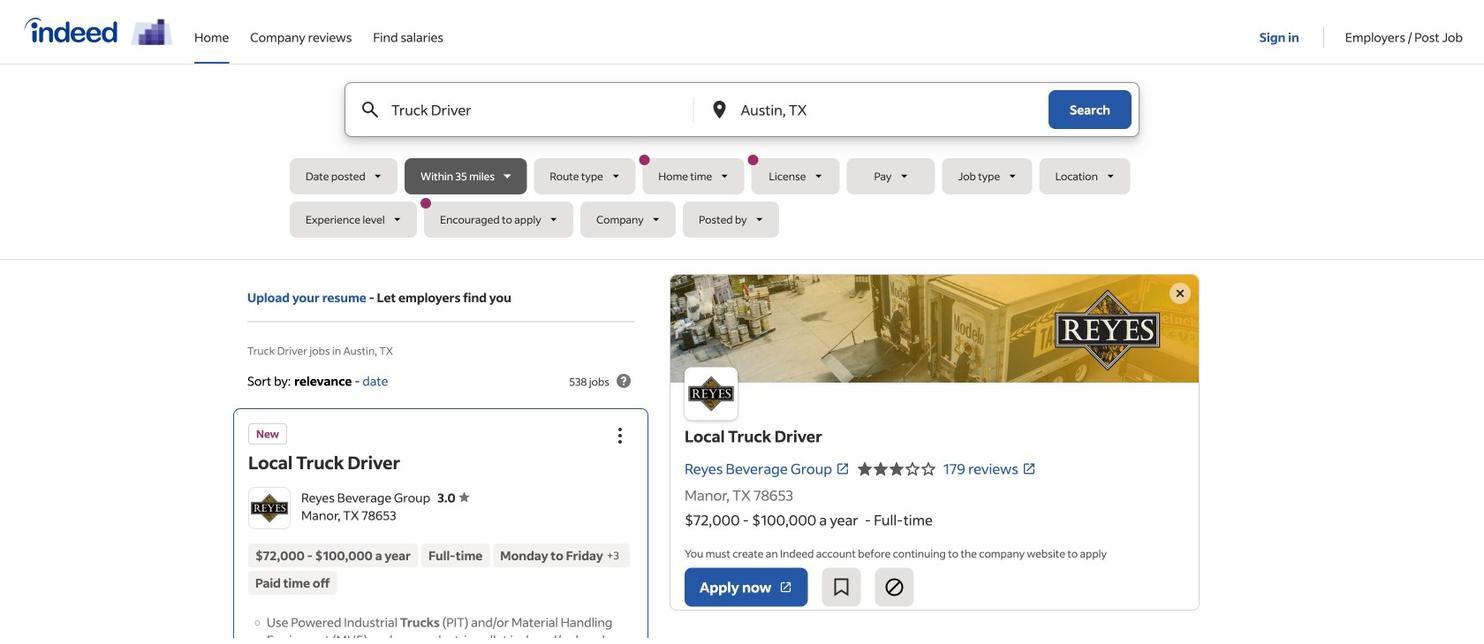 Task type: describe. For each thing, give the bounding box(es) containing it.
Edit location text field
[[738, 83, 1014, 136]]

3 out of 5 stars. link to 179 reviews company ratings (opens in a new tab) image
[[1022, 462, 1037, 476]]

help icon image
[[613, 370, 635, 392]]

3 out of 5 stars image
[[857, 458, 937, 480]]

company logo image
[[249, 488, 290, 528]]

search: Job title, keywords, or company text field
[[388, 83, 664, 136]]



Task type: vqa. For each thing, say whether or not it's contained in the screenshot.
to inside the dropdown button
no



Task type: locate. For each thing, give the bounding box(es) containing it.
3.0 out of five stars rating image
[[438, 490, 470, 505]]

apply now (opens in a new tab) image
[[779, 580, 793, 594]]

reyes beverage group (opens in a new tab) image
[[836, 462, 850, 476]]

save this job image
[[831, 577, 852, 598]]

None search field
[[290, 82, 1195, 245]]

close job details image
[[1170, 283, 1191, 304]]

reyes beverage group logo image
[[671, 275, 1199, 383], [685, 367, 738, 420]]

group
[[601, 416, 640, 455]]

not interested image
[[884, 577, 905, 598]]

at indeed, we're committed to increasing representation of women at all levels of indeed's global workforce to at least 50% by 2030 image
[[131, 19, 173, 45]]



